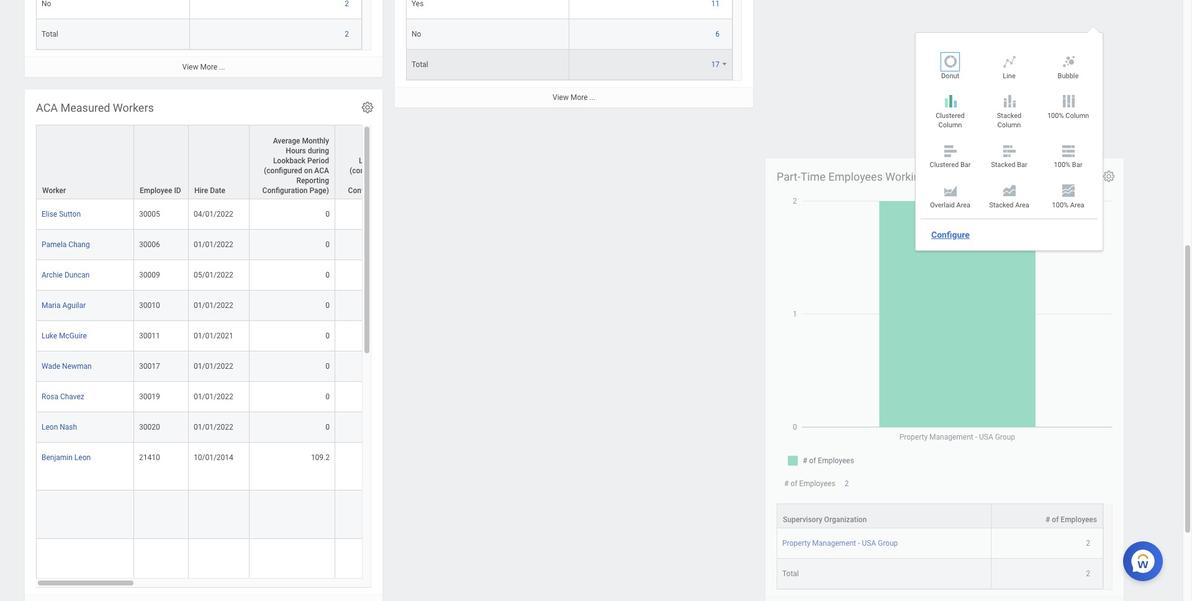 Task type: describe. For each thing, give the bounding box(es) containing it.
maria
[[42, 301, 61, 310]]

clustered bar button
[[924, 143, 977, 173]]

rosa chavez
[[42, 393, 84, 401]]

aca measured workers
[[36, 101, 154, 114]]

duncan
[[65, 271, 90, 280]]

employee id button
[[134, 126, 188, 199]]

stacked for stacked column
[[997, 112, 1022, 120]]

total inside "part-time employees for aca" element
[[412, 60, 428, 69]]

chang
[[69, 240, 90, 249]]

donut
[[941, 72, 960, 80]]

organization
[[824, 464, 867, 473]]

luke mcguire link
[[42, 329, 87, 340]]

17 button
[[711, 60, 722, 70]]

no
[[412, 30, 421, 39]]

hire date column header
[[189, 125, 250, 200]]

01/01/2021
[[194, 332, 233, 340]]

hire date
[[194, 186, 225, 195]]

supervisory organization
[[783, 464, 867, 473]]

more inside aca qualified employees enrollment count element
[[200, 63, 217, 71]]

chavez
[[60, 393, 84, 401]]

row containing elise sutton
[[36, 199, 1104, 230]]

#
[[784, 428, 789, 436]]

view more ... link for 2
[[25, 57, 383, 77]]

mcguire
[[59, 332, 87, 340]]

elise
[[42, 210, 57, 219]]

bubble
[[1058, 72, 1079, 80]]

aca for average monthly hours during lookback period (configured on aca reporting configuration page)
[[314, 167, 329, 175]]

... for 2
[[219, 63, 225, 71]]

configuration for average monthly hours during lookback period (configured on aca reporting configuration page)
[[262, 186, 308, 195]]

luke mcguire
[[42, 332, 87, 340]]

0 for 30006
[[326, 240, 330, 249]]

supervisory
[[783, 464, 823, 473]]

100% for 100% column
[[1048, 112, 1064, 120]]

21410
[[139, 453, 160, 462]]

group
[[878, 487, 898, 496]]

0 for 30020
[[326, 423, 330, 432]]

30005
[[139, 210, 160, 219]]

04/01/2022
[[194, 210, 233, 219]]

2 inside row
[[1086, 518, 1091, 527]]

total inside aca qualified employees enrollment count element
[[42, 30, 58, 39]]

area for stacked area
[[1016, 201, 1030, 209]]

property management - usa group link
[[782, 485, 898, 496]]

average weekly hours during lookback period (configured on aca reporting configuration page)
[[348, 137, 415, 195]]

elise sutton
[[42, 210, 81, 219]]

average for weekly
[[362, 137, 389, 145]]

configure button
[[927, 225, 975, 244]]

maria aguilar link
[[42, 299, 86, 310]]

wade newman
[[42, 362, 92, 371]]

weekly
[[391, 137, 415, 145]]

row containing maria aguilar
[[36, 291, 1104, 321]]

stacked for stacked area
[[989, 201, 1014, 209]]

of
[[791, 428, 798, 436]]

employee
[[140, 186, 172, 195]]

during for weekly
[[394, 147, 415, 155]]

view more ... link for 6
[[395, 87, 753, 108]]

stacked bar
[[991, 161, 1028, 169]]

stacked bar image
[[1002, 143, 1017, 158]]

property management - usa group row
[[777, 477, 1104, 507]]

30011
[[139, 332, 160, 340]]

total element
[[782, 515, 799, 527]]

05/01/2022
[[194, 271, 233, 280]]

standard
[[1073, 118, 1118, 131]]

aca measured workers element
[[25, 89, 1104, 601]]

line image
[[1002, 54, 1017, 69]]

view inside part-time employees working more than federal full-time standard element
[[923, 551, 940, 560]]

on for monthly
[[304, 167, 313, 175]]

during for monthly
[[308, 147, 329, 155]]

clustered bar
[[930, 161, 971, 169]]

30010
[[139, 301, 160, 310]]

benjamin
[[42, 453, 73, 462]]

stacked bar button
[[983, 143, 1036, 173]]

total inside part-time employees working more than federal full-time standard element
[[782, 518, 799, 527]]

on for weekly
[[390, 167, 398, 175]]

0 for 30009
[[326, 271, 330, 280]]

30017
[[139, 362, 160, 371]]

column for 100% column
[[1066, 112, 1089, 120]]

100% column button
[[1042, 94, 1095, 124]]

usa
[[862, 487, 876, 496]]

clustered bar image
[[943, 143, 958, 158]]

monthly
[[302, 137, 329, 145]]

benjamin leon
[[42, 453, 91, 462]]

luke
[[42, 332, 57, 340]]

01/01/2022 for 30010
[[194, 301, 233, 310]]

2 for total
[[345, 30, 349, 39]]

100% for 100% bar
[[1054, 161, 1071, 169]]

100% bar image
[[1061, 143, 1076, 158]]

wade newman link
[[42, 360, 92, 371]]

column for clustered column
[[939, 121, 962, 129]]

nash
[[60, 423, 77, 432]]

period for weekly
[[393, 157, 415, 165]]

rosa chavez link
[[42, 390, 84, 401]]

configure part-time employees working more than federal full-time standard image
[[1102, 118, 1116, 131]]

100% area button
[[1042, 183, 1095, 213]]

part-time employees for aca element
[[395, 0, 753, 108]]

clustered column
[[936, 112, 965, 129]]

line button
[[983, 54, 1036, 84]]

100% column image
[[1061, 94, 1076, 109]]

property
[[782, 487, 811, 496]]

average for monthly
[[273, 137, 300, 145]]

0 for 30011
[[326, 332, 330, 340]]

column for stacked column
[[998, 121, 1021, 129]]

17
[[711, 60, 720, 69]]

view more ... for 6
[[553, 93, 596, 102]]

employee id
[[140, 186, 181, 195]]

view for no
[[553, 93, 569, 102]]

1 time from the left
[[801, 118, 826, 131]]

view more ... for 2
[[182, 63, 225, 71]]

average monthly hours during lookback period (configured on aca reporting configuration page) button
[[250, 126, 335, 199]]

aca for average weekly hours during lookback period (configured on aca reporting configuration page)
[[400, 167, 415, 175]]

configuration for average weekly hours during lookback period (configured on aca reporting configuration page)
[[348, 186, 393, 195]]

2 time from the left
[[1045, 118, 1070, 131]]

# of employees
[[784, 428, 836, 436]]

leon nash link
[[42, 420, 77, 432]]

date
[[210, 186, 225, 195]]

average monthly hours during lookback period (configured on aca reporting configuration page)
[[262, 137, 329, 195]]

row containing average monthly hours during lookback period (configured on aca reporting configuration page)
[[36, 125, 1104, 200]]

row inside part-time employees working more than federal full-time standard element
[[777, 507, 1104, 538]]

01/01/2022 for 30006
[[194, 240, 233, 249]]

(configured for average monthly hours during lookback period (configured on aca reporting configuration page)
[[264, 167, 302, 175]]

clustered for bar
[[930, 161, 959, 169]]

leon nash
[[42, 423, 77, 432]]

maria aguilar
[[42, 301, 86, 310]]

period for monthly
[[307, 157, 329, 165]]

supervisory organization button
[[778, 453, 991, 476]]



Task type: locate. For each thing, give the bounding box(es) containing it.
rosa
[[42, 393, 58, 401]]

1 horizontal spatial page)
[[395, 186, 415, 195]]

0 vertical spatial view more ... link
[[25, 57, 383, 77]]

4 01/01/2022 from the top
[[194, 393, 233, 401]]

0 horizontal spatial 2
[[345, 30, 349, 39]]

wade
[[42, 362, 60, 371]]

0 horizontal spatial configuration
[[262, 186, 308, 195]]

hours inside average weekly hours during lookback period (configured on aca reporting configuration page)
[[372, 147, 392, 155]]

cell
[[992, 477, 1104, 507], [36, 491, 134, 539], [134, 491, 189, 539], [189, 491, 250, 539], [250, 491, 335, 539], [335, 491, 421, 539], [36, 539, 134, 587], [134, 539, 189, 587], [189, 539, 250, 587], [250, 539, 335, 587], [335, 539, 421, 587]]

stacked area image
[[1002, 183, 1017, 198]]

2 bar from the left
[[1017, 161, 1028, 169]]

5 01/01/2022 from the top
[[194, 423, 233, 432]]

0 for 30019
[[326, 393, 330, 401]]

0 horizontal spatial during
[[308, 147, 329, 155]]

reporting down monthly at the left of page
[[296, 176, 329, 185]]

3 01/01/2022 from the top
[[194, 362, 233, 371]]

line
[[1003, 72, 1016, 80]]

2 horizontal spatial bar
[[1072, 161, 1083, 169]]

cell inside part-time employees working more than federal full-time standard element
[[992, 477, 1104, 507]]

view inside aca qualified employees enrollment count element
[[182, 63, 198, 71]]

view more ... inside "part-time employees for aca" element
[[553, 93, 596, 102]]

109.2
[[311, 453, 330, 462]]

employees left working
[[829, 118, 883, 131]]

average inside average weekly hours during lookback period (configured on aca reporting configuration page)
[[362, 137, 389, 145]]

configure
[[932, 230, 970, 239]]

2 button for # of employees
[[845, 427, 851, 437]]

page) down monthly at the left of page
[[310, 186, 329, 195]]

during down monthly at the left of page
[[308, 147, 329, 155]]

0 vertical spatial 100%
[[1048, 112, 1064, 120]]

0 vertical spatial 2 button
[[345, 29, 351, 39]]

0 horizontal spatial (configured
[[264, 167, 302, 175]]

2 horizontal spatial 2
[[1086, 518, 1091, 527]]

property management - usa group
[[782, 487, 898, 496]]

0 horizontal spatial reporting
[[296, 176, 329, 185]]

configuration down monthly at the left of page
[[262, 186, 308, 195]]

2 vertical spatial view more ...
[[923, 551, 966, 560]]

100% down 100% bar image
[[1054, 161, 1071, 169]]

archie duncan
[[42, 271, 90, 280]]

6 button
[[716, 29, 722, 39]]

view inside "part-time employees for aca" element
[[553, 93, 569, 102]]

7 0 from the top
[[326, 393, 330, 401]]

0 vertical spatial leon
[[42, 423, 58, 432]]

reporting down weekly at the top left
[[382, 176, 415, 185]]

3 0 from the top
[[326, 271, 330, 280]]

0 horizontal spatial view more ...
[[182, 63, 225, 71]]

reporting
[[296, 176, 329, 185], [382, 176, 415, 185]]

0 horizontal spatial total
[[42, 30, 58, 39]]

1 vertical spatial total
[[412, 60, 428, 69]]

2 hours from the left
[[372, 147, 392, 155]]

aca left measured
[[36, 101, 58, 114]]

on down weekly at the top left
[[390, 167, 398, 175]]

1 horizontal spatial hours
[[372, 147, 392, 155]]

1 horizontal spatial during
[[394, 147, 415, 155]]

row containing wade newman
[[36, 352, 1104, 382]]

2 horizontal spatial view
[[923, 551, 940, 560]]

2 button inside aca qualified employees enrollment count element
[[345, 29, 351, 39]]

leon left nash
[[42, 423, 58, 432]]

view for total
[[182, 63, 198, 71]]

page) inside average monthly hours during lookback period (configured on aca reporting configuration page)
[[310, 186, 329, 195]]

stacked inside the stacked column button
[[997, 112, 1022, 120]]

stacked inside the stacked area 'button'
[[989, 201, 1014, 209]]

elise sutton link
[[42, 207, 81, 219]]

configuration inside average monthly hours during lookback period (configured on aca reporting configuration page)
[[262, 186, 308, 195]]

2 vertical spatial 100%
[[1052, 201, 1069, 209]]

overlaid area button
[[924, 183, 977, 213]]

0 horizontal spatial aca
[[36, 101, 58, 114]]

(configured for average weekly hours during lookback period (configured on aca reporting configuration page)
[[350, 167, 388, 175]]

30019
[[139, 393, 160, 401]]

0 horizontal spatial view more ... link
[[25, 57, 383, 77]]

1 horizontal spatial reporting
[[382, 176, 415, 185]]

column inside stacked column
[[998, 121, 1021, 129]]

8 0 from the top
[[326, 423, 330, 432]]

1 vertical spatial 100%
[[1054, 161, 1071, 169]]

id
[[174, 186, 181, 195]]

1 01/01/2022 from the top
[[194, 240, 233, 249]]

2 horizontal spatial total
[[782, 518, 799, 527]]

bar for 100% bar
[[1072, 161, 1083, 169]]

100% down 100% area image at the top right of page
[[1052, 201, 1069, 209]]

2 vertical spatial stacked
[[989, 201, 1014, 209]]

archie duncan link
[[42, 268, 90, 280]]

0 for 30010
[[326, 301, 330, 310]]

view more ... link
[[25, 57, 383, 77], [395, 87, 753, 108], [766, 545, 1124, 565]]

2 configuration from the left
[[348, 186, 393, 195]]

clustered inside button
[[936, 112, 965, 120]]

0 horizontal spatial column
[[939, 121, 962, 129]]

period down monthly at the left of page
[[307, 157, 329, 165]]

2 area from the left
[[1016, 201, 1030, 209]]

area for overlaid area
[[957, 201, 971, 209]]

bubble button
[[1042, 54, 1095, 84]]

clustered inside "button"
[[930, 161, 959, 169]]

2 button for total
[[345, 29, 351, 39]]

4 0 from the top
[[326, 301, 330, 310]]

1 horizontal spatial view more ...
[[553, 93, 596, 102]]

average weekly hours during lookback period (configured on aca reporting configuration page) button
[[335, 126, 420, 199]]

0 vertical spatial clustered
[[936, 112, 965, 120]]

bubble image
[[1061, 54, 1076, 69]]

pamela
[[42, 240, 67, 249]]

2 horizontal spatial view more ...
[[923, 551, 966, 560]]

1 (configured from the left
[[264, 167, 302, 175]]

row
[[36, 0, 362, 19], [406, 0, 733, 19], [36, 19, 362, 50], [406, 19, 733, 50], [406, 50, 733, 80], [36, 125, 1104, 200], [36, 199, 1104, 230], [36, 230, 1104, 260], [36, 260, 1104, 291], [36, 291, 1104, 321], [36, 321, 1104, 352], [36, 352, 1104, 382], [36, 382, 1104, 412], [36, 412, 1104, 443], [36, 443, 1104, 491], [36, 491, 1104, 539], [777, 507, 1104, 538], [36, 539, 1104, 587]]

bar for clustered bar
[[961, 161, 971, 169]]

lookback for weekly
[[359, 157, 391, 165]]

2 vertical spatial total
[[782, 518, 799, 527]]

1 vertical spatial view
[[553, 93, 569, 102]]

average inside average monthly hours during lookback period (configured on aca reporting configuration page)
[[273, 137, 300, 145]]

supervisory organization row
[[777, 452, 1104, 477]]

0 horizontal spatial page)
[[310, 186, 329, 195]]

hours for monthly
[[286, 147, 306, 155]]

page)
[[310, 186, 329, 195], [395, 186, 415, 195]]

1 period from the left
[[307, 157, 329, 165]]

employees for time
[[829, 118, 883, 131]]

100% down 100% column image on the right of the page
[[1048, 112, 1064, 120]]

1 area from the left
[[957, 201, 971, 209]]

view more ... inside aca qualified employees enrollment count element
[[182, 63, 225, 71]]

2
[[345, 30, 349, 39], [845, 428, 849, 436], [1086, 518, 1091, 527]]

overlaid area
[[930, 201, 971, 209]]

2 horizontal spatial ...
[[960, 551, 966, 560]]

2 vertical spatial view
[[923, 551, 940, 560]]

employee id column header
[[134, 125, 189, 200]]

... inside "part-time employees for aca" element
[[590, 93, 596, 102]]

pamela chang link
[[42, 238, 90, 249]]

2 for # of employees
[[845, 428, 849, 436]]

2 vertical spatial view more ... link
[[766, 545, 1124, 565]]

aca down monthly at the left of page
[[314, 167, 329, 175]]

period inside average monthly hours during lookback period (configured on aca reporting configuration page)
[[307, 157, 329, 165]]

1 average from the left
[[273, 137, 300, 145]]

average left weekly at the top left
[[362, 137, 389, 145]]

average left monthly at the left of page
[[273, 137, 300, 145]]

0 horizontal spatial average
[[273, 137, 300, 145]]

stacked
[[997, 112, 1022, 120], [991, 161, 1016, 169], [989, 201, 1014, 209]]

clustered column image
[[943, 94, 958, 109]]

1 vertical spatial clustered
[[930, 161, 959, 169]]

1 vertical spatial 2
[[845, 428, 849, 436]]

0 for 30005
[[326, 210, 330, 219]]

2 during from the left
[[394, 147, 415, 155]]

1 vertical spatial ...
[[590, 93, 596, 102]]

bar for stacked bar
[[1017, 161, 1028, 169]]

1 horizontal spatial area
[[1016, 201, 1030, 209]]

1 vertical spatial stacked
[[991, 161, 1016, 169]]

hire
[[194, 186, 208, 195]]

100%
[[1048, 112, 1064, 120], [1054, 161, 1071, 169], [1052, 201, 1069, 209]]

aca inside average weekly hours during lookback period (configured on aca reporting configuration page)
[[400, 167, 415, 175]]

01/01/2022 for 30020
[[194, 423, 233, 432]]

workers
[[113, 101, 154, 114]]

1 horizontal spatial leon
[[74, 453, 91, 462]]

01/01/2022 for 30017
[[194, 362, 233, 371]]

2 lookback from the left
[[359, 157, 391, 165]]

stacked down stacked column image
[[997, 112, 1022, 120]]

worker column header
[[36, 125, 134, 200]]

row containing luke mcguire
[[36, 321, 1104, 352]]

1 horizontal spatial (configured
[[350, 167, 388, 175]]

period inside average weekly hours during lookback period (configured on aca reporting configuration page)
[[393, 157, 415, 165]]

0 horizontal spatial lookback
[[273, 157, 306, 165]]

row containing rosa chavez
[[36, 382, 1104, 412]]

average monthly hours during lookback period (configured on aca reporting configuration page) column header
[[250, 125, 335, 200]]

clustered down clustered column image
[[936, 112, 965, 120]]

lookback for monthly
[[273, 157, 306, 165]]

part-
[[777, 118, 801, 131]]

1 page) from the left
[[310, 186, 329, 195]]

01/01/2022 for 30019
[[194, 393, 233, 401]]

1 bar from the left
[[961, 161, 971, 169]]

clustered for column
[[936, 112, 965, 120]]

1 configuration from the left
[[262, 186, 308, 195]]

(configured inside average weekly hours during lookback period (configured on aca reporting configuration page)
[[350, 167, 388, 175]]

row containing pamela chang
[[36, 230, 1104, 260]]

2 vertical spatial ...
[[960, 551, 966, 560]]

1 horizontal spatial aca
[[314, 167, 329, 175]]

clustered
[[936, 112, 965, 120], [930, 161, 959, 169]]

part-time employees working more than federal full-time standard element
[[766, 107, 1124, 565]]

2 horizontal spatial aca
[[400, 167, 415, 175]]

100% area image
[[1061, 183, 1076, 198]]

0 for 30017
[[326, 362, 330, 371]]

row containing benjamin leon
[[36, 443, 1104, 491]]

overlaid area image
[[943, 183, 958, 198]]

area for 100% area
[[1071, 201, 1085, 209]]

3 area from the left
[[1071, 201, 1085, 209]]

0 vertical spatial view more ...
[[182, 63, 225, 71]]

configuration down weekly at the top left
[[348, 186, 393, 195]]

stacked area
[[989, 201, 1030, 209]]

0 horizontal spatial time
[[801, 118, 826, 131]]

page) inside average weekly hours during lookback period (configured on aca reporting configuration page)
[[395, 186, 415, 195]]

employees for of
[[799, 428, 836, 436]]

view more ...
[[182, 63, 225, 71], [553, 93, 596, 102], [923, 551, 966, 560]]

leon right benjamin
[[74, 453, 91, 462]]

total
[[42, 30, 58, 39], [412, 60, 428, 69], [782, 518, 799, 527]]

newman
[[62, 362, 92, 371]]

during down weekly at the top left
[[394, 147, 415, 155]]

2 page) from the left
[[395, 186, 415, 195]]

stacked down stacked area icon on the top right of page
[[989, 201, 1014, 209]]

2 0 from the top
[[326, 240, 330, 249]]

configuration inside average weekly hours during lookback period (configured on aca reporting configuration page)
[[348, 186, 393, 195]]

... inside aca qualified employees enrollment count element
[[219, 63, 225, 71]]

0 vertical spatial total
[[42, 30, 58, 39]]

1 horizontal spatial ...
[[590, 93, 596, 102]]

0 horizontal spatial on
[[304, 167, 313, 175]]

2 horizontal spatial view more ... link
[[766, 545, 1124, 565]]

aca qualified employees enrollment count element
[[25, 0, 383, 77]]

column
[[1066, 112, 1089, 120], [939, 121, 962, 129], [998, 121, 1021, 129]]

column down 100% column image on the right of the page
[[1066, 112, 1089, 120]]

period down weekly at the top left
[[393, 157, 415, 165]]

reporting for average weekly hours during lookback period (configured on aca reporting configuration page)
[[382, 176, 415, 185]]

1 during from the left
[[308, 147, 329, 155]]

aguilar
[[62, 301, 86, 310]]

more inside "part-time employees for aca" element
[[571, 93, 588, 102]]

2 on from the left
[[390, 167, 398, 175]]

area down overlaid area 'image'
[[957, 201, 971, 209]]

5 0 from the top
[[326, 332, 330, 340]]

bar down 100% bar image
[[1072, 161, 1083, 169]]

1 horizontal spatial view
[[553, 93, 569, 102]]

bar inside "button"
[[961, 161, 971, 169]]

clustered column button
[[924, 94, 977, 133]]

benjamin leon link
[[42, 451, 91, 462]]

configure aca measured workers image
[[361, 101, 374, 114]]

reporting inside average weekly hours during lookback period (configured on aca reporting configuration page)
[[382, 176, 415, 185]]

worker
[[42, 186, 66, 195]]

worker button
[[37, 126, 134, 199]]

than
[[957, 118, 983, 131]]

column header
[[992, 452, 1104, 477]]

lookback inside average monthly hours during lookback period (configured on aca reporting configuration page)
[[273, 157, 306, 165]]

1 horizontal spatial period
[[393, 157, 415, 165]]

0 horizontal spatial 2 button
[[345, 29, 351, 39]]

on down monthly at the left of page
[[304, 167, 313, 175]]

1 lookback from the left
[[273, 157, 306, 165]]

on inside average monthly hours during lookback period (configured on aca reporting configuration page)
[[304, 167, 313, 175]]

0 horizontal spatial leon
[[42, 423, 58, 432]]

10/01/2014
[[194, 453, 233, 462]]

lookback down weekly at the top left
[[359, 157, 391, 165]]

1 horizontal spatial configuration
[[348, 186, 393, 195]]

sutton
[[59, 210, 81, 219]]

1 reporting from the left
[[296, 176, 329, 185]]

overlaid
[[930, 201, 955, 209]]

3 bar from the left
[[1072, 161, 1083, 169]]

pamela chang
[[42, 240, 90, 249]]

measured
[[61, 101, 110, 114]]

aca inside average monthly hours during lookback period (configured on aca reporting configuration page)
[[314, 167, 329, 175]]

part-time employees working more than federal full-time standard
[[777, 118, 1118, 131]]

row containing archie duncan
[[36, 260, 1104, 291]]

0 horizontal spatial hours
[[286, 147, 306, 155]]

area inside 'button'
[[1016, 201, 1030, 209]]

during inside average monthly hours during lookback period (configured on aca reporting configuration page)
[[308, 147, 329, 155]]

lookback inside average weekly hours during lookback period (configured on aca reporting configuration page)
[[359, 157, 391, 165]]

2 vertical spatial 2
[[1086, 518, 1091, 527]]

1 vertical spatial view more ... link
[[395, 87, 753, 108]]

1 vertical spatial 2 button
[[845, 427, 851, 437]]

area down 100% area image at the top right of page
[[1071, 201, 1085, 209]]

during inside average weekly hours during lookback period (configured on aca reporting configuration page)
[[394, 147, 415, 155]]

30020
[[139, 423, 160, 432]]

1 horizontal spatial total
[[412, 60, 428, 69]]

reporting inside average monthly hours during lookback period (configured on aca reporting configuration page)
[[296, 176, 329, 185]]

2 horizontal spatial area
[[1071, 201, 1085, 209]]

2 horizontal spatial 2 button
[[1086, 517, 1092, 527]]

view more ... inside part-time employees working more than federal full-time standard element
[[923, 551, 966, 560]]

2 average from the left
[[362, 137, 389, 145]]

2 reporting from the left
[[382, 176, 415, 185]]

hours down weekly at the top left
[[372, 147, 392, 155]]

donut image
[[943, 54, 958, 69]]

0 horizontal spatial period
[[307, 157, 329, 165]]

1 horizontal spatial on
[[390, 167, 398, 175]]

(configured inside average monthly hours during lookback period (configured on aca reporting configuration page)
[[264, 167, 302, 175]]

2 period from the left
[[393, 157, 415, 165]]

stacked area button
[[983, 183, 1036, 213]]

... for 6
[[590, 93, 596, 102]]

clustered down clustered bar image
[[930, 161, 959, 169]]

1 horizontal spatial lookback
[[359, 157, 391, 165]]

employees right of
[[799, 428, 836, 436]]

1 0 from the top
[[326, 210, 330, 219]]

100% bar button
[[1042, 143, 1095, 173]]

stacked for stacked bar
[[991, 161, 1016, 169]]

0 vertical spatial employees
[[829, 118, 883, 131]]

donut button
[[924, 54, 977, 84]]

column down stacked column image
[[998, 121, 1021, 129]]

aca
[[36, 101, 58, 114], [314, 167, 329, 175], [400, 167, 415, 175]]

on
[[304, 167, 313, 175], [390, 167, 398, 175]]

0 horizontal spatial area
[[957, 201, 971, 209]]

1 vertical spatial leon
[[74, 453, 91, 462]]

1 vertical spatial employees
[[799, 428, 836, 436]]

column down clustered column image
[[939, 121, 962, 129]]

hours for weekly
[[372, 147, 392, 155]]

2 vertical spatial 2 button
[[1086, 517, 1092, 527]]

6
[[716, 30, 720, 39]]

full-
[[1025, 118, 1045, 131]]

100% for 100% area
[[1052, 201, 1069, 209]]

area
[[957, 201, 971, 209], [1016, 201, 1030, 209], [1071, 201, 1085, 209]]

lookback
[[273, 157, 306, 165], [359, 157, 391, 165]]

archie
[[42, 271, 63, 280]]

column header inside part-time employees working more than federal full-time standard element
[[992, 452, 1104, 477]]

0 horizontal spatial ...
[[219, 63, 225, 71]]

hire date button
[[189, 126, 249, 199]]

stacked inside stacked bar button
[[991, 161, 1016, 169]]

bar up overlaid area button
[[961, 161, 971, 169]]

-
[[858, 487, 860, 496]]

page) for average monthly hours during lookback period (configured on aca reporting configuration page)
[[310, 186, 329, 195]]

6 0 from the top
[[326, 362, 330, 371]]

0 vertical spatial view
[[182, 63, 198, 71]]

leon
[[42, 423, 58, 432], [74, 453, 91, 462]]

0 horizontal spatial bar
[[961, 161, 971, 169]]

area down stacked area icon on the top right of page
[[1016, 201, 1030, 209]]

stacked down stacked bar icon
[[991, 161, 1016, 169]]

page) down weekly at the top left
[[395, 186, 415, 195]]

1 horizontal spatial bar
[[1017, 161, 1028, 169]]

hours inside average monthly hours during lookback period (configured on aca reporting configuration page)
[[286, 147, 306, 155]]

1 vertical spatial view more ...
[[553, 93, 596, 102]]

1 horizontal spatial 2
[[845, 428, 849, 436]]

1 horizontal spatial time
[[1045, 118, 1070, 131]]

page) for average weekly hours during lookback period (configured on aca reporting configuration page)
[[395, 186, 415, 195]]

30006
[[139, 240, 160, 249]]

stacked column button
[[983, 94, 1036, 133]]

lookback down monthly at the left of page
[[273, 157, 306, 165]]

0 vertical spatial 2
[[345, 30, 349, 39]]

row containing no
[[406, 19, 733, 50]]

on inside average weekly hours during lookback period (configured on aca reporting configuration page)
[[390, 167, 398, 175]]

stacked column
[[997, 112, 1022, 129]]

working
[[886, 118, 926, 131]]

0 horizontal spatial view
[[182, 63, 198, 71]]

column inside clustered column
[[939, 121, 962, 129]]

2 horizontal spatial column
[[1066, 112, 1089, 120]]

employees
[[829, 118, 883, 131], [799, 428, 836, 436]]

0 vertical spatial stacked
[[997, 112, 1022, 120]]

reporting for average monthly hours during lookback period (configured on aca reporting configuration page)
[[296, 176, 329, 185]]

2 (configured from the left
[[350, 167, 388, 175]]

bar up the stacked area 'button'
[[1017, 161, 1028, 169]]

1 horizontal spatial view more ... link
[[395, 87, 753, 108]]

... inside part-time employees working more than federal full-time standard element
[[960, 551, 966, 560]]

1 hours from the left
[[286, 147, 306, 155]]

0 vertical spatial ...
[[219, 63, 225, 71]]

1 horizontal spatial average
[[362, 137, 389, 145]]

2 01/01/2022 from the top
[[194, 301, 233, 310]]

hours down monthly at the left of page
[[286, 147, 306, 155]]

1 horizontal spatial column
[[998, 121, 1021, 129]]

100% area
[[1052, 201, 1085, 209]]

100% bar
[[1054, 161, 1083, 169]]

stacked column image
[[1002, 94, 1017, 109]]

1 horizontal spatial 2 button
[[845, 427, 851, 437]]

2 inside aca qualified employees enrollment count element
[[345, 30, 349, 39]]

row containing leon nash
[[36, 412, 1104, 443]]

1 on from the left
[[304, 167, 313, 175]]

aca down weekly at the top left
[[400, 167, 415, 175]]



Task type: vqa. For each thing, say whether or not it's contained in the screenshot.


